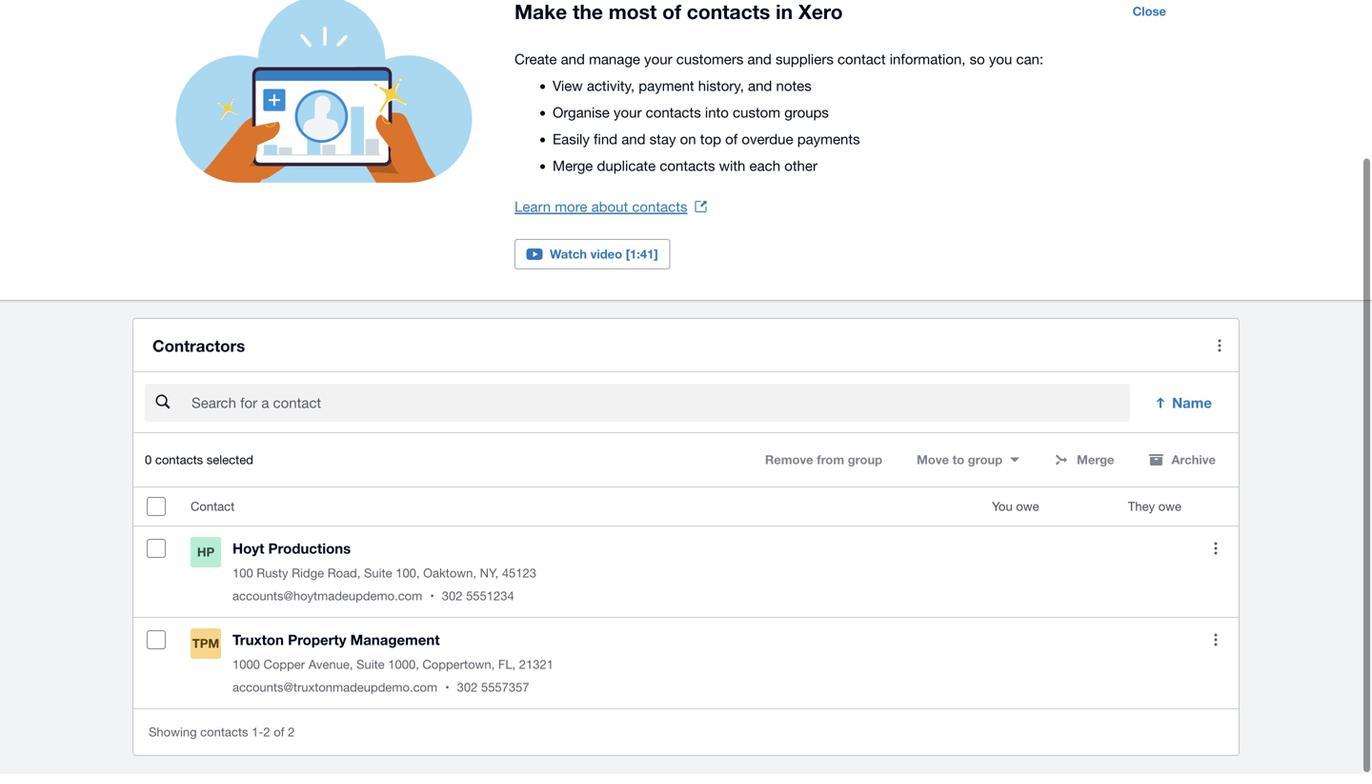 Task type: locate. For each thing, give the bounding box(es) containing it.
group right from
[[848, 453, 883, 468]]

more
[[555, 198, 588, 215]]

1 vertical spatial suite
[[357, 658, 385, 673]]

more row options image
[[1197, 530, 1235, 568], [1197, 622, 1235, 660]]

0 horizontal spatial •
[[430, 589, 434, 604]]

merge for merge
[[1077, 453, 1115, 468]]

you
[[992, 500, 1013, 514]]

1 horizontal spatial your
[[644, 51, 673, 67]]

• for hoyt productions
[[430, 589, 434, 604]]

productions
[[268, 541, 351, 558]]

0 vertical spatial 302
[[442, 589, 463, 604]]

302 down oaktown,
[[442, 589, 463, 604]]

suite inside truxton property management 1000 copper avenue, suite 1000, coppertown, fl, 21321 accounts@truxtonmadeupdemo.com • 302 5557357
[[357, 658, 385, 673]]

of right top
[[725, 131, 738, 147]]

0 vertical spatial •
[[430, 589, 434, 604]]

easily find and stay on top of overdue payments
[[553, 131, 860, 147]]

100,
[[396, 566, 420, 581]]

truxton property management 1000 copper avenue, suite 1000, coppertown, fl, 21321 accounts@truxtonmadeupdemo.com • 302 5557357
[[233, 632, 554, 696]]

2 down copper
[[263, 726, 270, 740]]

more row options image for hoyt productions
[[1197, 530, 1235, 568]]

archive button
[[1138, 445, 1228, 476]]

302
[[442, 589, 463, 604], [457, 681, 478, 696]]

1 horizontal spatial group
[[968, 453, 1003, 468]]

group inside popup button
[[968, 453, 1003, 468]]

learn
[[515, 198, 551, 215]]

contacts
[[646, 104, 701, 121], [660, 157, 715, 174], [632, 198, 688, 215], [155, 453, 203, 468], [200, 726, 248, 740]]

2 2 from the left
[[288, 726, 295, 740]]

owe right they
[[1159, 500, 1182, 514]]

1 more row options image from the top
[[1197, 530, 1235, 568]]

2 group from the left
[[968, 453, 1003, 468]]

road,
[[328, 566, 361, 581]]

of right 1-
[[274, 726, 285, 740]]

0 horizontal spatial 2
[[263, 726, 270, 740]]

0 horizontal spatial group
[[848, 453, 883, 468]]

1 vertical spatial of
[[274, 726, 285, 740]]

name button
[[1142, 384, 1228, 422]]

• down oaktown,
[[430, 589, 434, 604]]

suite inside hoyt productions 100 rusty ridge road, suite 100, oaktown, ny, 45123 accounts@hoytmadeupdemo.com • 302 5551234
[[364, 566, 392, 581]]

contacts right 0
[[155, 453, 203, 468]]

owe for you owe
[[1016, 500, 1040, 514]]

1 vertical spatial merge
[[1077, 453, 1115, 468]]

and
[[561, 51, 585, 67], [748, 51, 772, 67], [748, 77, 772, 94], [622, 131, 646, 147]]

0
[[145, 453, 152, 468]]

1 horizontal spatial •
[[445, 681, 450, 696]]

each
[[750, 157, 781, 174]]

0 vertical spatial suite
[[364, 566, 392, 581]]

payment
[[639, 77, 694, 94]]

custom
[[733, 104, 781, 121]]

so
[[970, 51, 985, 67]]

1 owe from the left
[[1016, 500, 1040, 514]]

into
[[705, 104, 729, 121]]

your down activity,
[[614, 104, 642, 121]]

hoyt productions 100 rusty ridge road, suite 100, oaktown, ny, 45123 accounts@hoytmadeupdemo.com • 302 5551234
[[233, 541, 537, 604]]

merge left archive button
[[1077, 453, 1115, 468]]

hoyt
[[233, 541, 264, 558]]

0 vertical spatial more row options image
[[1197, 530, 1235, 568]]

suite left 100,
[[364, 566, 392, 581]]

name
[[1172, 395, 1212, 412]]

group inside button
[[848, 453, 883, 468]]

302 inside hoyt productions 100 rusty ridge road, suite 100, oaktown, ny, 45123 accounts@hoytmadeupdemo.com • 302 5551234
[[442, 589, 463, 604]]

0 horizontal spatial owe
[[1016, 500, 1040, 514]]

1 horizontal spatial merge
[[1077, 453, 1115, 468]]

payments
[[797, 131, 860, 147]]

2 owe from the left
[[1159, 500, 1182, 514]]

group for move to group
[[968, 453, 1003, 468]]

contact list table element
[[133, 488, 1239, 709]]

1 vertical spatial •
[[445, 681, 450, 696]]

contacts left 1-
[[200, 726, 248, 740]]

2 more row options image from the top
[[1197, 622, 1235, 660]]

remove from group
[[765, 453, 883, 468]]

1 vertical spatial more row options image
[[1197, 622, 1235, 660]]

your
[[644, 51, 673, 67], [614, 104, 642, 121]]

• inside hoyt productions 100 rusty ridge road, suite 100, oaktown, ny, 45123 accounts@hoytmadeupdemo.com • 302 5551234
[[430, 589, 434, 604]]

merge button
[[1043, 445, 1126, 476]]

0 horizontal spatial your
[[614, 104, 642, 121]]

1 vertical spatial 302
[[457, 681, 478, 696]]

duplicate
[[597, 157, 656, 174]]

your up payment
[[644, 51, 673, 67]]

stay
[[650, 131, 676, 147]]

• inside truxton property management 1000 copper avenue, suite 1000, coppertown, fl, 21321 accounts@truxtonmadeupdemo.com • 302 5557357
[[445, 681, 450, 696]]

1 horizontal spatial owe
[[1159, 500, 1182, 514]]

merge inside button
[[1077, 453, 1115, 468]]

ridge
[[292, 566, 324, 581]]

merge duplicate contacts with each other
[[553, 157, 818, 174]]

you owe
[[992, 500, 1040, 514]]

they owe
[[1128, 500, 1182, 514]]

and up custom
[[748, 77, 772, 94]]

owe right you
[[1016, 500, 1040, 514]]

suite for productions
[[364, 566, 392, 581]]

and left suppliers at the right
[[748, 51, 772, 67]]

view
[[553, 77, 583, 94]]

302 for truxton property management
[[457, 681, 478, 696]]

hp
[[197, 545, 215, 560]]

0 horizontal spatial of
[[274, 726, 285, 740]]

1 horizontal spatial of
[[725, 131, 738, 147]]

manage
[[589, 51, 640, 67]]

of
[[725, 131, 738, 147], [274, 726, 285, 740]]

owe
[[1016, 500, 1040, 514], [1159, 500, 1182, 514]]

• for truxton property management
[[445, 681, 450, 696]]

property
[[288, 632, 346, 649]]

2
[[263, 726, 270, 740], [288, 726, 295, 740]]

suite for property
[[357, 658, 385, 673]]

302 inside truxton property management 1000 copper avenue, suite 1000, coppertown, fl, 21321 accounts@truxtonmadeupdemo.com • 302 5557357
[[457, 681, 478, 696]]

5557357
[[481, 681, 530, 696]]

0 vertical spatial of
[[725, 131, 738, 147]]

• down coppertown,
[[445, 681, 450, 696]]

1 group from the left
[[848, 453, 883, 468]]

and up view
[[561, 51, 585, 67]]

groups
[[785, 104, 829, 121]]

1 horizontal spatial 2
[[288, 726, 295, 740]]

0 vertical spatial merge
[[553, 157, 593, 174]]

1000,
[[388, 658, 419, 673]]

easily
[[553, 131, 590, 147]]

view activity, payment history, and notes
[[553, 77, 812, 94]]

suite
[[364, 566, 392, 581], [357, 658, 385, 673]]

activity,
[[587, 77, 635, 94]]

0 vertical spatial your
[[644, 51, 673, 67]]

suite left '1000,'
[[357, 658, 385, 673]]

21321
[[519, 658, 554, 673]]

45123
[[502, 566, 537, 581]]

group
[[848, 453, 883, 468], [968, 453, 1003, 468]]

Search for a contact field
[[190, 385, 1130, 421]]

2 right 1-
[[288, 726, 295, 740]]

truxton
[[233, 632, 284, 649]]

from
[[817, 453, 845, 468]]

•
[[430, 589, 434, 604], [445, 681, 450, 696]]

302 down coppertown,
[[457, 681, 478, 696]]

and up duplicate
[[622, 131, 646, 147]]

group right to
[[968, 453, 1003, 468]]

0 horizontal spatial merge
[[553, 157, 593, 174]]

merge
[[553, 157, 593, 174], [1077, 453, 1115, 468]]

showing contacts 1-2 of 2
[[149, 726, 295, 740]]

merge down easily
[[553, 157, 593, 174]]



Task type: describe. For each thing, give the bounding box(es) containing it.
learn more about contacts
[[515, 198, 688, 215]]

coppertown,
[[423, 658, 495, 673]]

video
[[591, 247, 622, 262]]

contacts down payment
[[646, 104, 701, 121]]

selected
[[207, 453, 253, 468]]

on
[[680, 131, 696, 147]]

[1:41]
[[626, 247, 658, 262]]

suppliers
[[776, 51, 834, 67]]

5551234
[[466, 589, 514, 604]]

to
[[953, 453, 965, 468]]

1000
[[233, 658, 260, 673]]

owe for they owe
[[1159, 500, 1182, 514]]

notes
[[776, 77, 812, 94]]

archive
[[1172, 453, 1216, 468]]

100
[[233, 566, 253, 581]]

move to group
[[917, 453, 1003, 468]]

accounts@truxtonmadeupdemo.com
[[233, 681, 438, 696]]

learn more about contacts link
[[515, 193, 707, 220]]

contractors
[[152, 337, 245, 356]]

more row options image for truxton property management
[[1197, 622, 1235, 660]]

fl,
[[498, 658, 516, 673]]

remove
[[765, 453, 814, 468]]

ny,
[[480, 566, 499, 581]]

contact
[[191, 500, 235, 514]]

customers
[[676, 51, 744, 67]]

actions menu image
[[1201, 327, 1239, 365]]

move
[[917, 453, 949, 468]]

watch
[[550, 247, 587, 262]]

close button
[[1121, 0, 1178, 27]]

organise your contacts into custom groups
[[553, 104, 829, 121]]

find
[[594, 131, 618, 147]]

create and manage your customers and suppliers contact information, so you can:
[[515, 51, 1044, 67]]

watch video [1:41] button
[[515, 239, 671, 270]]

oaktown,
[[423, 566, 477, 581]]

can:
[[1017, 51, 1044, 67]]

showing
[[149, 726, 197, 740]]

contact
[[838, 51, 886, 67]]

top
[[700, 131, 722, 147]]

they
[[1128, 500, 1155, 514]]

with
[[719, 157, 746, 174]]

remove from group button
[[754, 445, 894, 476]]

overdue
[[742, 131, 794, 147]]

merge for merge duplicate contacts with each other
[[553, 157, 593, 174]]

1 vertical spatial your
[[614, 104, 642, 121]]

302 for hoyt productions
[[442, 589, 463, 604]]

you
[[989, 51, 1013, 67]]

history,
[[698, 77, 744, 94]]

0 contacts selected
[[145, 453, 253, 468]]

accounts@hoytmadeupdemo.com
[[233, 589, 422, 604]]

create
[[515, 51, 557, 67]]

close
[[1133, 4, 1167, 19]]

contacts down on
[[660, 157, 715, 174]]

information,
[[890, 51, 966, 67]]

tpm
[[192, 637, 219, 652]]

other
[[785, 157, 818, 174]]

avenue,
[[309, 658, 353, 673]]

copper
[[264, 658, 305, 673]]

about
[[591, 198, 628, 215]]

management
[[350, 632, 440, 649]]

1 2 from the left
[[263, 726, 270, 740]]

group for remove from group
[[848, 453, 883, 468]]

rusty
[[257, 566, 288, 581]]

move to group button
[[906, 445, 1031, 476]]

watch video [1:41]
[[550, 247, 658, 262]]

organise
[[553, 104, 610, 121]]

contacts down merge duplicate contacts with each other on the top
[[632, 198, 688, 215]]

1-
[[252, 726, 263, 740]]



Task type: vqa. For each thing, say whether or not it's contained in the screenshot.
computer
no



